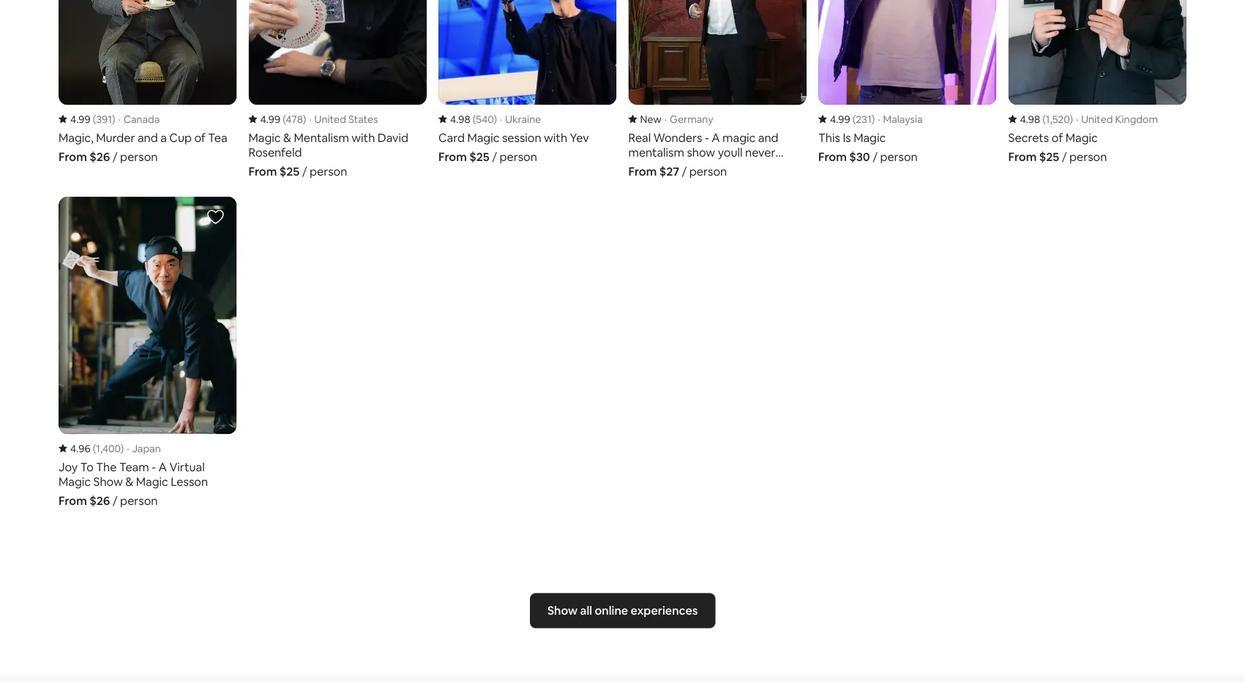 Task type: describe. For each thing, give the bounding box(es) containing it.
540
[[476, 113, 494, 126]]

from $30 / person
[[819, 149, 918, 164]]

card magic session with yev group
[[439, 0, 617, 164]]

1,400
[[96, 442, 121, 455]]

secrets of magic group
[[1009, 0, 1187, 164]]

$26 for 1,400
[[89, 493, 110, 508]]

from $25 / person for 1,520
[[1009, 149, 1107, 164]]

4.98 ( 1,520 )
[[1020, 113, 1073, 126]]

ukraine
[[505, 113, 541, 126]]

rating 4.99 out of 5; 478 reviews image
[[249, 113, 306, 126]]

person for germany
[[690, 164, 727, 179]]

) for 4.96 ( 1,400 )
[[121, 442, 124, 455]]

from for · united states
[[249, 164, 277, 179]]

) for 4.99 ( 231 )
[[872, 113, 875, 126]]

person for malaysia
[[880, 149, 918, 164]]

person for ukraine
[[500, 149, 537, 164]]

4.98 for 4.98 ( 1,520 )
[[1020, 113, 1040, 126]]

from $27 / person
[[629, 164, 727, 179]]

$30
[[849, 149, 870, 164]]

) for 4.99 ( 391 )
[[112, 113, 115, 126]]

478
[[286, 113, 303, 126]]

4.96
[[70, 442, 91, 455]]

person for canada
[[120, 149, 158, 164]]

canada
[[124, 113, 160, 126]]

( for 391
[[93, 113, 96, 126]]

save this experience image
[[207, 208, 224, 226]]

4.98 for 4.98 ( 540 )
[[450, 113, 470, 126]]

magic, murder and a cup of tea group
[[59, 0, 237, 164]]

from for · malaysia
[[819, 149, 847, 164]]

4.99 for $25
[[260, 113, 281, 126]]

real wonders - a magic and mentalism show youll never forget group
[[629, 0, 807, 179]]

· for · germany
[[665, 113, 667, 126]]

from for · germany
[[629, 164, 657, 179]]

united for united states
[[315, 113, 346, 126]]

) for 4.98 ( 1,520 )
[[1070, 113, 1073, 126]]

· for · malaysia
[[878, 113, 880, 126]]

/ for · japan
[[113, 493, 118, 508]]

· for · canada
[[118, 113, 121, 126]]

online
[[595, 603, 628, 618]]

all
[[580, 603, 592, 618]]

experiences
[[631, 603, 698, 618]]

from $26 / person for 1,400
[[59, 493, 158, 508]]

$25 for 540
[[469, 149, 490, 164]]

from $25 / person for 540
[[439, 149, 537, 164]]

4.99 ( 478 )
[[260, 113, 306, 126]]

states
[[348, 113, 378, 126]]

· for · ukraine
[[500, 113, 502, 126]]

· canada
[[118, 113, 160, 126]]

united for united kingdom
[[1082, 113, 1113, 126]]

kingdom
[[1115, 113, 1158, 126]]

show all online experiences
[[547, 603, 698, 618]]

this is magic group
[[819, 0, 997, 164]]

· united states
[[309, 113, 378, 126]]

from for · united kingdom
[[1009, 149, 1037, 164]]

new experience; 0 reviews image
[[629, 113, 662, 126]]

from for · ukraine
[[439, 149, 467, 164]]

· united kingdom
[[1076, 113, 1158, 126]]

4.99 for $26
[[70, 113, 91, 126]]

391
[[96, 113, 112, 126]]

/ for · ukraine
[[492, 149, 497, 164]]

· ukraine
[[500, 113, 541, 126]]

$26 for 391
[[89, 149, 110, 164]]

$25 for 478
[[279, 164, 300, 179]]

$25 for 1,520
[[1039, 149, 1060, 164]]



Task type: vqa. For each thing, say whether or not it's contained in the screenshot.
· japan
yes



Task type: locate. For each thing, give the bounding box(es) containing it.
united left states
[[315, 113, 346, 126]]

1 4.99 from the left
[[70, 113, 91, 126]]

2 4.99 from the left
[[260, 113, 281, 126]]

( for 540
[[473, 113, 476, 126]]

1,520
[[1046, 113, 1070, 126]]

show all online experiences link
[[530, 593, 715, 628]]

( right 4.96 on the left bottom
[[93, 442, 96, 455]]

1 $26 from the top
[[89, 149, 110, 164]]

/ inside this is magic group
[[873, 149, 878, 164]]

new
[[640, 113, 662, 126]]

4.98 left 540
[[450, 113, 470, 126]]

/ down 1,400
[[113, 493, 118, 508]]

from inside magic, murder and a cup of tea "group"
[[59, 149, 87, 164]]

person for japan
[[120, 493, 158, 508]]

)
[[112, 113, 115, 126], [303, 113, 306, 126], [494, 113, 497, 126], [872, 113, 875, 126], [1070, 113, 1073, 126], [121, 442, 124, 455]]

$25 down 540
[[469, 149, 490, 164]]

rating 4.99 out of 5; 391 reviews image
[[59, 113, 115, 126]]

person down · malaysia
[[880, 149, 918, 164]]

· right new
[[665, 113, 667, 126]]

person
[[120, 149, 158, 164], [500, 149, 537, 164], [880, 149, 918, 164], [1070, 149, 1107, 164], [310, 164, 347, 179], [690, 164, 727, 179], [120, 493, 158, 508]]

united inside magic & mentalism with david rosenfeld group
[[315, 113, 346, 126]]

united
[[315, 113, 346, 126], [1082, 113, 1113, 126]]

4.99
[[70, 113, 91, 126], [260, 113, 281, 126], [830, 113, 851, 126]]

person for united states
[[310, 164, 347, 179]]

4.99 inside magic & mentalism with david rosenfeld group
[[260, 113, 281, 126]]

) inside magic & mentalism with david rosenfeld group
[[303, 113, 306, 126]]

4.98 ( 540 )
[[450, 113, 497, 126]]

from left the $27
[[629, 164, 657, 179]]

malaysia
[[883, 113, 923, 126]]

( up the $30
[[853, 113, 856, 126]]

) inside card magic session with yev group
[[494, 113, 497, 126]]

) left · united states
[[303, 113, 306, 126]]

· inside secrets of magic group
[[1076, 113, 1079, 126]]

person down · united states
[[310, 164, 347, 179]]

/ for · united states
[[302, 164, 307, 179]]

· right 478
[[309, 113, 312, 126]]

from $26 / person down 391
[[59, 149, 158, 164]]

· inside real wonders - a magic and mentalism show youll never forget group
[[665, 113, 667, 126]]

/ inside joy to the team - a virtual magic show & magic lesson group
[[113, 493, 118, 508]]

· for · united kingdom
[[1076, 113, 1079, 126]]

person down · canada in the left top of the page
[[120, 149, 158, 164]]

/ down '4.99 ( 391 )'
[[113, 149, 118, 164]]

· right 540
[[500, 113, 502, 126]]

person down · ukraine
[[500, 149, 537, 164]]

person down · united kingdom
[[1070, 149, 1107, 164]]

from $26 / person inside magic, murder and a cup of tea "group"
[[59, 149, 158, 164]]

from for · japan
[[59, 493, 87, 508]]

from left the $30
[[819, 149, 847, 164]]

rating 4.98 out of 5; 1,520 reviews image
[[1009, 113, 1073, 126]]

$25 inside magic & mentalism with david rosenfeld group
[[279, 164, 300, 179]]

from $25 / person inside secrets of magic group
[[1009, 149, 1107, 164]]

1 horizontal spatial 4.99
[[260, 113, 281, 126]]

person right the $27
[[690, 164, 727, 179]]

from $25 / person down the 1,520
[[1009, 149, 1107, 164]]

) left · united kingdom
[[1070, 113, 1073, 126]]

/ right the $30
[[873, 149, 878, 164]]

1 vertical spatial $26
[[89, 493, 110, 508]]

· right the 1,520
[[1076, 113, 1079, 126]]

4.99 for $30
[[830, 113, 851, 126]]

/ right the $27
[[682, 164, 687, 179]]

/ for · germany
[[682, 164, 687, 179]]

· inside magic & mentalism with david rosenfeld group
[[309, 113, 312, 126]]

rating 4.98 out of 5; 540 reviews image
[[439, 113, 497, 126]]

1 vertical spatial from $26 / person
[[59, 493, 158, 508]]

) left · ukraine
[[494, 113, 497, 126]]

0 horizontal spatial $25
[[279, 164, 300, 179]]

· for · japan
[[127, 442, 129, 455]]

( inside magic & mentalism with david rosenfeld group
[[283, 113, 286, 126]]

/ down the 1,520
[[1062, 149, 1067, 164]]

· for · united states
[[309, 113, 312, 126]]

$25 inside secrets of magic group
[[1039, 149, 1060, 164]]

rating 4.96 out of 5; 1,400 reviews image
[[59, 442, 124, 455]]

) inside secrets of magic group
[[1070, 113, 1073, 126]]

from $26 / person
[[59, 149, 158, 164], [59, 493, 158, 508]]

from $26 / person down 1,400
[[59, 493, 158, 508]]

( for 231
[[853, 113, 856, 126]]

/ inside card magic session with yev group
[[492, 149, 497, 164]]

) left · canada in the left top of the page
[[112, 113, 115, 126]]

· right 391
[[118, 113, 121, 126]]

japan
[[132, 442, 161, 455]]

( left · canada in the left top of the page
[[93, 113, 96, 126]]

( for 478
[[283, 113, 286, 126]]

person down · japan
[[120, 493, 158, 508]]

from $25 / person inside magic & mentalism with david rosenfeld group
[[249, 164, 347, 179]]

4.98 left the 1,520
[[1020, 113, 1040, 126]]

0 vertical spatial from $26 / person
[[59, 149, 158, 164]]

) left · malaysia
[[872, 113, 875, 126]]

(
[[93, 113, 96, 126], [283, 113, 286, 126], [473, 113, 476, 126], [853, 113, 856, 126], [1043, 113, 1046, 126], [93, 442, 96, 455]]

from down rating 4.98 out of 5; 540 reviews image
[[439, 149, 467, 164]]

from inside card magic session with yev group
[[439, 149, 467, 164]]

1 horizontal spatial united
[[1082, 113, 1113, 126]]

person for united kingdom
[[1070, 149, 1107, 164]]

2 united from the left
[[1082, 113, 1113, 126]]

4.99 left 478
[[260, 113, 281, 126]]

from down 'rating 4.98 out of 5; 1,520 reviews' image
[[1009, 149, 1037, 164]]

4.99 inside this is magic group
[[830, 113, 851, 126]]

· left japan
[[127, 442, 129, 455]]

from $25 / person down 540
[[439, 149, 537, 164]]

from for · canada
[[59, 149, 87, 164]]

4.99 ( 391 )
[[70, 113, 115, 126]]

( left · united kingdom
[[1043, 113, 1046, 126]]

2 from $26 / person from the top
[[59, 493, 158, 508]]

) inside magic, murder and a cup of tea "group"
[[112, 113, 115, 126]]

person inside magic & mentalism with david rosenfeld group
[[310, 164, 347, 179]]

rating 4.99 out of 5; 231 reviews image
[[819, 113, 875, 126]]

( left · ukraine
[[473, 113, 476, 126]]

( for 1,520
[[1043, 113, 1046, 126]]

/ down 540
[[492, 149, 497, 164]]

from inside magic & mentalism with david rosenfeld group
[[249, 164, 277, 179]]

( for 1,400
[[93, 442, 96, 455]]

1 horizontal spatial 4.98
[[1020, 113, 1040, 126]]

$26 down 4.96 ( 1,400 )
[[89, 493, 110, 508]]

/ inside secrets of magic group
[[1062, 149, 1067, 164]]

/ down 478
[[302, 164, 307, 179]]

from
[[59, 149, 87, 164], [439, 149, 467, 164], [819, 149, 847, 164], [1009, 149, 1037, 164], [249, 164, 277, 179], [629, 164, 657, 179], [59, 493, 87, 508]]

from down 4.96 on the left bottom
[[59, 493, 87, 508]]

1 from $26 / person from the top
[[59, 149, 158, 164]]

from $26 / person inside joy to the team - a virtual magic show & magic lesson group
[[59, 493, 158, 508]]

) inside joy to the team - a virtual magic show & magic lesson group
[[121, 442, 124, 455]]

1 horizontal spatial from $25 / person
[[439, 149, 537, 164]]

/ for · united kingdom
[[1062, 149, 1067, 164]]

4.99 inside magic, murder and a cup of tea "group"
[[70, 113, 91, 126]]

$26 inside joy to the team - a virtual magic show & magic lesson group
[[89, 493, 110, 508]]

) left · japan
[[121, 442, 124, 455]]

from $25 / person for 478
[[249, 164, 347, 179]]

·
[[118, 113, 121, 126], [309, 113, 312, 126], [500, 113, 502, 126], [665, 113, 667, 126], [878, 113, 880, 126], [1076, 113, 1079, 126], [127, 442, 129, 455]]

0 horizontal spatial 4.99
[[70, 113, 91, 126]]

· malaysia
[[878, 113, 923, 126]]

2 horizontal spatial 4.99
[[830, 113, 851, 126]]

) inside this is magic group
[[872, 113, 875, 126]]

2 horizontal spatial from $25 / person
[[1009, 149, 1107, 164]]

joy to the team - a virtual magic show & magic lesson group
[[59, 197, 237, 508]]

$25 down 478
[[279, 164, 300, 179]]

4.96 ( 1,400 )
[[70, 442, 124, 455]]

magic & mentalism with david rosenfeld group
[[249, 0, 427, 179]]

3 4.99 from the left
[[830, 113, 851, 126]]

/
[[113, 149, 118, 164], [492, 149, 497, 164], [873, 149, 878, 164], [1062, 149, 1067, 164], [302, 164, 307, 179], [682, 164, 687, 179], [113, 493, 118, 508]]

2 $26 from the top
[[89, 493, 110, 508]]

( inside secrets of magic group
[[1043, 113, 1046, 126]]

from inside real wonders - a magic and mentalism show youll never forget group
[[629, 164, 657, 179]]

from $25 / person down 478
[[249, 164, 347, 179]]

/ inside magic & mentalism with david rosenfeld group
[[302, 164, 307, 179]]

1 4.98 from the left
[[450, 113, 470, 126]]

from $26 / person for 391
[[59, 149, 158, 164]]

1 united from the left
[[315, 113, 346, 126]]

person inside secrets of magic group
[[1070, 149, 1107, 164]]

$26 down 391
[[89, 149, 110, 164]]

4.99 left 391
[[70, 113, 91, 126]]

from inside secrets of magic group
[[1009, 149, 1037, 164]]

person inside real wonders - a magic and mentalism show youll never forget group
[[690, 164, 727, 179]]

united inside secrets of magic group
[[1082, 113, 1113, 126]]

1 horizontal spatial $25
[[469, 149, 490, 164]]

4.98
[[450, 113, 470, 126], [1020, 113, 1040, 126]]

person inside card magic session with yev group
[[500, 149, 537, 164]]

4.98 inside card magic session with yev group
[[450, 113, 470, 126]]

/ inside magic, murder and a cup of tea "group"
[[113, 149, 118, 164]]

from down "rating 4.99 out of 5; 391 reviews" image
[[59, 149, 87, 164]]

0 horizontal spatial 4.98
[[450, 113, 470, 126]]

from inside this is magic group
[[819, 149, 847, 164]]

) for 4.99 ( 478 )
[[303, 113, 306, 126]]

( inside card magic session with yev group
[[473, 113, 476, 126]]

0 horizontal spatial from $25 / person
[[249, 164, 347, 179]]

· germany
[[665, 113, 713, 126]]

from inside joy to the team - a virtual magic show & magic lesson group
[[59, 493, 87, 508]]

person inside magic, murder and a cup of tea "group"
[[120, 149, 158, 164]]

from down rating 4.99 out of 5; 478 reviews image
[[249, 164, 277, 179]]

$25
[[469, 149, 490, 164], [1039, 149, 1060, 164], [279, 164, 300, 179]]

· right 231
[[878, 113, 880, 126]]

· inside magic, murder and a cup of tea "group"
[[118, 113, 121, 126]]

4.98 inside secrets of magic group
[[1020, 113, 1040, 126]]

2 4.98 from the left
[[1020, 113, 1040, 126]]

( left · united states
[[283, 113, 286, 126]]

2 horizontal spatial $25
[[1039, 149, 1060, 164]]

0 horizontal spatial united
[[315, 113, 346, 126]]

· inside card magic session with yev group
[[500, 113, 502, 126]]

$27
[[659, 164, 679, 179]]

) for 4.98 ( 540 )
[[494, 113, 497, 126]]

germany
[[670, 113, 713, 126]]

person inside this is magic group
[[880, 149, 918, 164]]

$26
[[89, 149, 110, 164], [89, 493, 110, 508]]

/ inside real wonders - a magic and mentalism show youll never forget group
[[682, 164, 687, 179]]

· japan
[[127, 442, 161, 455]]

/ for · malaysia
[[873, 149, 878, 164]]

231
[[856, 113, 872, 126]]

( inside joy to the team - a virtual magic show & magic lesson group
[[93, 442, 96, 455]]

from $25 / person inside card magic session with yev group
[[439, 149, 537, 164]]

· inside this is magic group
[[878, 113, 880, 126]]

$26 inside magic, murder and a cup of tea "group"
[[89, 149, 110, 164]]

/ for · canada
[[113, 149, 118, 164]]

person inside joy to the team - a virtual magic show & magic lesson group
[[120, 493, 158, 508]]

0 vertical spatial $26
[[89, 149, 110, 164]]

$25 inside card magic session with yev group
[[469, 149, 490, 164]]

show
[[547, 603, 578, 618]]

united right the 1,520
[[1082, 113, 1113, 126]]

( inside magic, murder and a cup of tea "group"
[[93, 113, 96, 126]]

4.99 left 231
[[830, 113, 851, 126]]

( inside this is magic group
[[853, 113, 856, 126]]

from $25 / person
[[439, 149, 537, 164], [1009, 149, 1107, 164], [249, 164, 347, 179]]

$25 down the 4.98 ( 1,520 )
[[1039, 149, 1060, 164]]

· inside joy to the team - a virtual magic show & magic lesson group
[[127, 442, 129, 455]]

4.99 ( 231 )
[[830, 113, 875, 126]]



